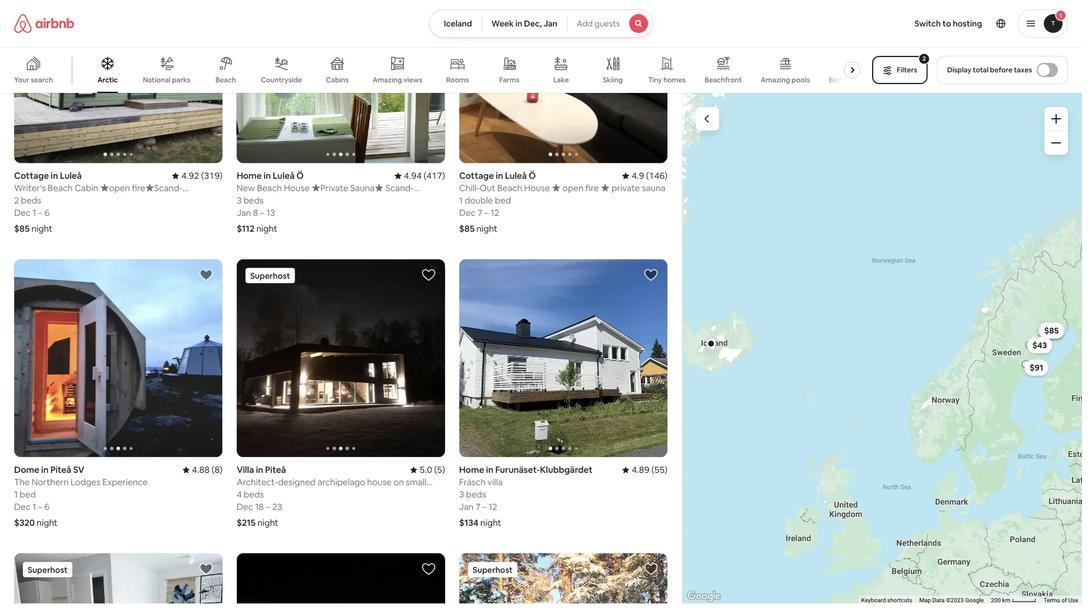 Task type: vqa. For each thing, say whether or not it's contained in the screenshot.
4.89 (55)
yes



Task type: locate. For each thing, give the bounding box(es) containing it.
4
[[237, 489, 242, 500]]

beach right parks
[[216, 75, 236, 84]]

7 up $134
[[476, 501, 481, 513]]

ö for home
[[297, 170, 304, 182]]

1 vertical spatial 2
[[14, 195, 19, 206]]

★ right 'fire'
[[601, 183, 610, 194]]

2 down switch
[[923, 55, 926, 62]]

4.88 out of 5 average rating,  8 reviews image
[[183, 464, 223, 476]]

7 down double at the left top
[[478, 207, 483, 219]]

1 luleå from the left
[[60, 170, 82, 182]]

12 down double at the left top
[[491, 207, 499, 219]]

night inside 3 beds jan 8 – 13 $112 night
[[256, 223, 277, 235]]

in inside dome in piteå sv the northern lodges experience 1 bed dec 1 – 6 $320 night
[[41, 464, 49, 476]]

★ left open
[[552, 183, 561, 194]]

beach inside group
[[216, 75, 236, 84]]

4.89
[[632, 464, 650, 476]]

beds inside the 2 beds dec 1 – 6 $85 night
[[21, 195, 41, 206]]

6 down cottage in luleå
[[44, 207, 50, 219]]

beds up 18
[[244, 489, 264, 500]]

2 piteå from the left
[[265, 464, 286, 476]]

dome in piteå sv the northern lodges experience 1 bed dec 1 – 6 $320 night
[[14, 464, 148, 529]]

0 horizontal spatial $112
[[237, 223, 255, 235]]

national
[[143, 75, 171, 84]]

1 vertical spatial bed
[[20, 489, 36, 500]]

breakfasts
[[850, 75, 885, 84]]

filters button
[[873, 56, 928, 84]]

iceland
[[444, 18, 472, 29]]

beds inside 4 beds dec 18 – 23 $215 night
[[244, 489, 264, 500]]

jan up $134
[[459, 501, 474, 513]]

1 vertical spatial 7
[[476, 501, 481, 513]]

None search field
[[429, 9, 653, 38]]

4.88 (8)
[[192, 464, 223, 476]]

cabins
[[326, 75, 349, 84]]

1 piteå from the left
[[50, 464, 71, 476]]

your search
[[14, 75, 53, 84]]

©2023
[[947, 597, 964, 604]]

0 horizontal spatial luleå
[[60, 170, 82, 182]]

night inside 4 beds dec 18 – 23 $215 night
[[258, 517, 279, 529]]

views
[[404, 75, 423, 84]]

add guests
[[577, 18, 620, 29]]

night down double at the left top
[[477, 223, 498, 235]]

add
[[577, 18, 593, 29]]

0 horizontal spatial amazing
[[373, 75, 402, 84]]

6
[[44, 207, 50, 219], [44, 501, 50, 513]]

4.94 (417)
[[404, 170, 445, 182]]

$112 up $43 button
[[1044, 325, 1061, 336]]

beds down fräsch
[[466, 489, 486, 500]]

2 inside the 2 beds dec 1 – 6 $85 night
[[14, 195, 19, 206]]

jan inside button
[[544, 18, 558, 29]]

0 vertical spatial 6
[[44, 207, 50, 219]]

cottage up the 2 beds dec 1 – 6 $85 night
[[14, 170, 49, 182]]

1 vertical spatial beach
[[497, 183, 522, 194]]

group
[[0, 47, 885, 93], [0, 259, 223, 457], [28, 259, 445, 457], [459, 259, 668, 457], [14, 553, 223, 604], [237, 553, 445, 604], [459, 553, 668, 604]]

none search field containing iceland
[[429, 9, 653, 38]]

– down cottage in luleå
[[38, 207, 43, 219]]

in for cottage in luleå ö chill-out beach house ★ open fire ★ private sauna 1 double bed dec 7 – 12 $85 night
[[496, 170, 503, 182]]

google
[[966, 597, 984, 604]]

0 horizontal spatial piteå
[[50, 464, 71, 476]]

4.94 out of 5 average rating,  417 reviews image
[[395, 170, 445, 182]]

ö inside cottage in luleå ö chill-out beach house ★ open fire ★ private sauna 1 double bed dec 7 – 12 $85 night
[[529, 170, 536, 182]]

1 vertical spatial 12
[[489, 501, 497, 513]]

3 down home in luleå ö
[[237, 195, 242, 206]]

2 beds dec 1 – 6 $85 night
[[14, 195, 52, 235]]

beds
[[21, 195, 41, 206], [244, 195, 264, 206], [244, 489, 264, 500], [466, 489, 486, 500]]

12 inside home in furunäset-klubbgärdet fräsch villa 3 beds jan 7 – 12 $134 night
[[489, 501, 497, 513]]

add to wishlist: cottage in luleå ö image
[[644, 562, 658, 576]]

add to wishlist: cottage in luleå ö image
[[199, 562, 213, 576]]

1 horizontal spatial ö
[[529, 170, 536, 182]]

home for home in furunäset-klubbgärdet fräsch villa 3 beds jan 7 – 12 $134 night
[[459, 464, 484, 476]]

12 inside cottage in luleå ö chill-out beach house ★ open fire ★ private sauna 1 double bed dec 7 – 12 $85 night
[[491, 207, 499, 219]]

0 horizontal spatial ö
[[297, 170, 304, 182]]

1 horizontal spatial piteå
[[265, 464, 286, 476]]

200
[[991, 597, 1001, 604]]

add to wishlist: home in furunäset-klubbgärdet image
[[644, 268, 658, 282]]

google image
[[685, 589, 724, 604]]

0 horizontal spatial bed
[[20, 489, 36, 500]]

add to wishlist: dome in piteå sv image
[[199, 268, 213, 282]]

– inside cottage in luleå ö chill-out beach house ★ open fire ★ private sauna 1 double bed dec 7 – 12 $85 night
[[484, 207, 489, 219]]

1 6 from the top
[[44, 207, 50, 219]]

$85 button
[[1040, 322, 1065, 339], [1040, 322, 1065, 339]]

$85 inside the 2 beds dec 1 – 6 $85 night
[[14, 223, 30, 235]]

2 6 from the top
[[44, 501, 50, 513]]

amazing left pools
[[761, 75, 790, 84]]

countryside
[[261, 75, 302, 84]]

luleå for cottage in luleå
[[60, 170, 82, 182]]

in inside the week in dec, jan button
[[516, 18, 523, 29]]

rooms
[[446, 75, 469, 84]]

home for home in luleå ö
[[237, 170, 262, 182]]

dec up $320
[[14, 501, 31, 513]]

1 ö from the left
[[297, 170, 304, 182]]

0 horizontal spatial home
[[237, 170, 262, 182]]

cottage up chill-
[[459, 170, 494, 182]]

to
[[943, 18, 952, 29]]

0 vertical spatial 7
[[478, 207, 483, 219]]

0 horizontal spatial jan
[[237, 207, 251, 219]]

– down double at the left top
[[484, 207, 489, 219]]

2 ★ from the left
[[601, 183, 610, 194]]

0 vertical spatial 12
[[491, 207, 499, 219]]

fire
[[586, 183, 599, 194]]

in for dome in piteå sv the northern lodges experience 1 bed dec 1 – 6 $320 night
[[41, 464, 49, 476]]

night down 18
[[258, 517, 279, 529]]

homes
[[664, 75, 686, 84]]

2 ö from the left
[[529, 170, 536, 182]]

1 horizontal spatial 2
[[923, 55, 926, 62]]

jan inside home in furunäset-klubbgärdet fräsch villa 3 beds jan 7 – 12 $134 night
[[459, 501, 474, 513]]

1 vertical spatial home
[[459, 464, 484, 476]]

night right $320
[[37, 517, 58, 529]]

12
[[491, 207, 499, 219], [489, 501, 497, 513]]

1 vertical spatial jan
[[237, 207, 251, 219]]

open
[[563, 183, 584, 194]]

night right $134
[[481, 517, 502, 529]]

2 horizontal spatial luleå
[[505, 170, 527, 182]]

in
[[516, 18, 523, 29], [51, 170, 58, 182], [264, 170, 271, 182], [496, 170, 503, 182], [41, 464, 49, 476], [256, 464, 263, 476], [486, 464, 494, 476]]

2
[[923, 55, 926, 62], [14, 195, 19, 206]]

group containing national parks
[[0, 47, 885, 93]]

beds inside 3 beds jan 8 – 13 $112 night
[[244, 195, 264, 206]]

luleå
[[60, 170, 82, 182], [273, 170, 295, 182], [505, 170, 527, 182]]

home inside home in furunäset-klubbgärdet fräsch villa 3 beds jan 7 – 12 $134 night
[[459, 464, 484, 476]]

0 vertical spatial home
[[237, 170, 262, 182]]

home up fräsch
[[459, 464, 484, 476]]

beds up 8 at the left of page
[[244, 195, 264, 206]]

–
[[38, 207, 43, 219], [260, 207, 265, 219], [484, 207, 489, 219], [38, 501, 43, 513], [266, 501, 270, 513], [482, 501, 487, 513]]

1 horizontal spatial 3
[[459, 489, 464, 500]]

arctic
[[97, 75, 118, 84]]

sauna
[[642, 183, 666, 194]]

$112
[[237, 223, 255, 235], [1044, 325, 1061, 336]]

villa
[[488, 476, 503, 488]]

night down the 13
[[256, 223, 277, 235]]

3 down fräsch
[[459, 489, 464, 500]]

home
[[237, 170, 262, 182], [459, 464, 484, 476]]

week in dec, jan button
[[482, 9, 568, 38]]

beds for 18
[[244, 489, 264, 500]]

4.9 out of 5 average rating,  146 reviews image
[[623, 170, 668, 182]]

piteå up northern
[[50, 464, 71, 476]]

6 down northern
[[44, 501, 50, 513]]

in inside cottage in luleå ö chill-out beach house ★ open fire ★ private sauna 1 double bed dec 7 – 12 $85 night
[[496, 170, 503, 182]]

luleå inside cottage in luleå ö chill-out beach house ★ open fire ★ private sauna 1 double bed dec 7 – 12 $85 night
[[505, 170, 527, 182]]

1 horizontal spatial luleå
[[273, 170, 295, 182]]

0 horizontal spatial 3
[[237, 195, 242, 206]]

bed down out
[[495, 195, 511, 206]]

1 horizontal spatial $112
[[1044, 325, 1061, 336]]

0 horizontal spatial ★
[[552, 183, 561, 194]]

bed & breakfasts
[[829, 75, 885, 84]]

beds down cottage in luleå
[[21, 195, 41, 206]]

night down cottage in luleå
[[31, 223, 52, 235]]

cottage
[[14, 170, 49, 182], [459, 170, 494, 182]]

furunäset-
[[495, 464, 540, 476]]

beachfront
[[705, 75, 742, 84]]

dec down double at the left top
[[459, 207, 476, 219]]

jan left 8 at the left of page
[[237, 207, 251, 219]]

piteå right 'villa' at the left of page
[[265, 464, 286, 476]]

$112 inside button
[[1044, 325, 1061, 336]]

luleå for home in luleå ö
[[273, 170, 295, 182]]

(417)
[[424, 170, 445, 182]]

2 horizontal spatial jan
[[544, 18, 558, 29]]

1 horizontal spatial cottage
[[459, 170, 494, 182]]

1 vertical spatial 3
[[459, 489, 464, 500]]

4.9 (146)
[[632, 170, 668, 182]]

0 vertical spatial 2
[[923, 55, 926, 62]]

23
[[272, 501, 282, 513]]

$112 down 8 at the left of page
[[237, 223, 255, 235]]

dec inside the 2 beds dec 1 – 6 $85 night
[[14, 207, 31, 219]]

1 horizontal spatial beach
[[497, 183, 522, 194]]

klubbgärdet
[[540, 464, 593, 476]]

0 vertical spatial $112
[[237, 223, 255, 235]]

beach inside cottage in luleå ö chill-out beach house ★ open fire ★ private sauna 1 double bed dec 7 – 12 $85 night
[[497, 183, 522, 194]]

1 horizontal spatial amazing
[[761, 75, 790, 84]]

night inside the 2 beds dec 1 – 6 $85 night
[[31, 223, 52, 235]]

1 horizontal spatial bed
[[495, 195, 511, 206]]

pools
[[792, 75, 810, 84]]

piteå inside dome in piteå sv the northern lodges experience 1 bed dec 1 – 6 $320 night
[[50, 464, 71, 476]]

ö for cottage
[[529, 170, 536, 182]]

bed inside dome in piteå sv the northern lodges experience 1 bed dec 1 – 6 $320 night
[[20, 489, 36, 500]]

dec inside dome in piteå sv the northern lodges experience 1 bed dec 1 – 6 $320 night
[[14, 501, 31, 513]]

0 horizontal spatial 2
[[14, 195, 19, 206]]

6 inside dome in piteå sv the northern lodges experience 1 bed dec 1 – 6 $320 night
[[44, 501, 50, 513]]

– inside 3 beds jan 8 – 13 $112 night
[[260, 207, 265, 219]]

4.89 out of 5 average rating,  55 reviews image
[[623, 464, 668, 476]]

cottage in luleå ö chill-out beach house ★ open fire ★ private sauna 1 double bed dec 7 – 12 $85 night
[[459, 170, 666, 235]]

amazing for amazing views
[[373, 75, 402, 84]]

home right the (319)
[[237, 170, 262, 182]]

jan right the dec, on the top
[[544, 18, 558, 29]]

1 vertical spatial 6
[[44, 501, 50, 513]]

week
[[492, 18, 514, 29]]

chill-
[[459, 183, 480, 194]]

dec down 4
[[237, 501, 253, 513]]

– down northern
[[38, 501, 43, 513]]

$85
[[14, 223, 30, 235], [459, 223, 475, 235], [1045, 325, 1059, 336], [1045, 325, 1059, 336]]

3 luleå from the left
[[505, 170, 527, 182]]

1 horizontal spatial jan
[[459, 501, 474, 513]]

out
[[480, 183, 496, 194]]

bed
[[495, 195, 511, 206], [20, 489, 36, 500]]

0 vertical spatial 3
[[237, 195, 242, 206]]

in for home in furunäset-klubbgärdet fräsch villa 3 beds jan 7 – 12 $134 night
[[486, 464, 494, 476]]

1
[[1060, 11, 1063, 19], [459, 195, 463, 206], [33, 207, 36, 219], [14, 489, 18, 500], [33, 501, 36, 513]]

0 vertical spatial jan
[[544, 18, 558, 29]]

0 horizontal spatial beach
[[216, 75, 236, 84]]

in inside home in furunäset-klubbgärdet fräsch villa 3 beds jan 7 – 12 $134 night
[[486, 464, 494, 476]]

bed down the
[[20, 489, 36, 500]]

2 vertical spatial jan
[[459, 501, 474, 513]]

(5)
[[434, 464, 445, 476]]

★
[[552, 183, 561, 194], [601, 183, 610, 194]]

2 for 2 beds dec 1 – 6 $85 night
[[14, 195, 19, 206]]

amazing left views
[[373, 75, 402, 84]]

1 horizontal spatial home
[[459, 464, 484, 476]]

cottage inside cottage in luleå ö chill-out beach house ★ open fire ★ private sauna 1 double bed dec 7 – 12 $85 night
[[459, 170, 494, 182]]

– right 8 at the left of page
[[260, 207, 265, 219]]

dec
[[14, 207, 31, 219], [459, 207, 476, 219], [14, 501, 31, 513], [237, 501, 253, 513]]

0 vertical spatial beach
[[216, 75, 236, 84]]

– inside dome in piteå sv the northern lodges experience 1 bed dec 1 – 6 $320 night
[[38, 501, 43, 513]]

beds for 8
[[244, 195, 264, 206]]

piteå
[[50, 464, 71, 476], [265, 464, 286, 476]]

– inside home in furunäset-klubbgärdet fräsch villa 3 beds jan 7 – 12 $134 night
[[482, 501, 487, 513]]

2 luleå from the left
[[273, 170, 295, 182]]

map data ©2023 google
[[920, 597, 984, 604]]

amazing
[[373, 75, 402, 84], [761, 75, 790, 84]]

– right 18
[[266, 501, 270, 513]]

0 vertical spatial bed
[[495, 195, 511, 206]]

farms
[[500, 75, 520, 84]]

0 horizontal spatial cottage
[[14, 170, 49, 182]]

12 down villa
[[489, 501, 497, 513]]

before
[[991, 65, 1013, 74]]

dec down cottage in luleå
[[14, 207, 31, 219]]

in for cottage in luleå
[[51, 170, 58, 182]]

– down fräsch
[[482, 501, 487, 513]]

amazing for amazing pools
[[761, 75, 790, 84]]

lodges
[[71, 476, 100, 488]]

1 vertical spatial $112
[[1044, 325, 1061, 336]]

2 down cottage in luleå
[[14, 195, 19, 206]]

zoom in image
[[1052, 114, 1061, 124]]

1 horizontal spatial ★
[[601, 183, 610, 194]]

7
[[478, 207, 483, 219], [476, 501, 481, 513]]

1 cottage from the left
[[14, 170, 49, 182]]

beach right out
[[497, 183, 522, 194]]

$134
[[459, 517, 479, 529]]

display total before taxes
[[948, 65, 1033, 74]]

2 cottage from the left
[[459, 170, 494, 182]]



Task type: describe. For each thing, give the bounding box(es) containing it.
profile element
[[667, 0, 1068, 47]]

13
[[267, 207, 275, 219]]

dome
[[14, 464, 39, 476]]

night inside home in furunäset-klubbgärdet fräsch villa 3 beds jan 7 – 12 $134 night
[[481, 517, 502, 529]]

200 km
[[991, 597, 1012, 604]]

cottage for cottage in luleå ö chill-out beach house ★ open fire ★ private sauna 1 double bed dec 7 – 12 $85 night
[[459, 170, 494, 182]]

dec inside cottage in luleå ö chill-out beach house ★ open fire ★ private sauna 1 double bed dec 7 – 12 $85 night
[[459, 207, 476, 219]]

1 ★ from the left
[[552, 183, 561, 194]]

dec,
[[524, 18, 542, 29]]

bed inside cottage in luleå ö chill-out beach house ★ open fire ★ private sauna 1 double bed dec 7 – 12 $85 night
[[495, 195, 511, 206]]

$320
[[14, 517, 35, 529]]

jan inside 3 beds jan 8 – 13 $112 night
[[237, 207, 251, 219]]

night inside dome in piteå sv the northern lodges experience 1 bed dec 1 – 6 $320 night
[[37, 517, 58, 529]]

$91 button
[[1025, 359, 1049, 376]]

4.92
[[181, 170, 199, 182]]

$85 inside $91 $85
[[1045, 325, 1059, 336]]

8
[[253, 207, 258, 219]]

– inside 4 beds dec 18 – 23 $215 night
[[266, 501, 270, 513]]

2 for 2
[[923, 55, 926, 62]]

northern
[[32, 476, 69, 488]]

7 inside cottage in luleå ö chill-out beach house ★ open fire ★ private sauna 1 double bed dec 7 – 12 $85 night
[[478, 207, 483, 219]]

home in furunäset-klubbgärdet fräsch villa 3 beds jan 7 – 12 $134 night
[[459, 464, 593, 529]]

&
[[844, 75, 848, 84]]

fräsch
[[459, 476, 486, 488]]

cottage in luleå
[[14, 170, 82, 182]]

6 inside the 2 beds dec 1 – 6 $85 night
[[44, 207, 50, 219]]

piteå for villa
[[265, 464, 286, 476]]

– inside the 2 beds dec 1 – 6 $85 night
[[38, 207, 43, 219]]

$91 $85
[[1030, 325, 1059, 373]]

3 beds jan 8 – 13 $112 night
[[237, 195, 277, 235]]

zoom out image
[[1052, 138, 1061, 148]]

terms of use link
[[1044, 597, 1079, 604]]

4.94
[[404, 170, 422, 182]]

google map
showing 20 stays. region
[[682, 93, 1083, 604]]

hosting
[[953, 18, 983, 29]]

sv
[[73, 464, 84, 476]]

private
[[612, 183, 640, 194]]

4.9
[[632, 170, 645, 182]]

200 km button
[[988, 596, 1041, 604]]

night inside cottage in luleå ö chill-out beach house ★ open fire ★ private sauna 1 double bed dec 7 – 12 $85 night
[[477, 223, 498, 235]]

the
[[14, 476, 30, 488]]

your
[[14, 75, 29, 84]]

switch
[[915, 18, 941, 29]]

use
[[1069, 597, 1079, 604]]

piteå for dome
[[50, 464, 71, 476]]

5.0
[[420, 464, 432, 476]]

5.0 (5)
[[420, 464, 445, 476]]

switch to hosting
[[915, 18, 983, 29]]

house
[[524, 183, 550, 194]]

parks
[[172, 75, 191, 84]]

4.92 (319)
[[181, 170, 223, 182]]

3 inside 3 beds jan 8 – 13 $112 night
[[237, 195, 242, 206]]

total
[[973, 65, 989, 74]]

switch to hosting link
[[908, 11, 990, 36]]

filters
[[897, 65, 918, 74]]

keyboard shortcuts button
[[862, 596, 913, 604]]

$85 inside cottage in luleå ö chill-out beach house ★ open fire ★ private sauna 1 double bed dec 7 – 12 $85 night
[[459, 223, 475, 235]]

(319)
[[201, 170, 223, 182]]

add guests button
[[567, 9, 653, 38]]

of
[[1062, 597, 1068, 604]]

tiny homes
[[648, 75, 686, 84]]

(8)
[[212, 464, 223, 476]]

double
[[465, 195, 493, 206]]

bed
[[829, 75, 842, 84]]

lake
[[554, 75, 569, 84]]

data
[[933, 597, 945, 604]]

1 inside 'dropdown button'
[[1060, 11, 1063, 19]]

$43
[[1033, 340, 1048, 351]]

$112 inside 3 beds jan 8 – 13 $112 night
[[237, 223, 255, 235]]

display
[[948, 65, 972, 74]]

3 inside home in furunäset-klubbgärdet fräsch villa 3 beds jan 7 – 12 $134 night
[[459, 489, 464, 500]]

national parks
[[143, 75, 191, 84]]

cottage for cottage in luleå
[[14, 170, 49, 182]]

week in dec, jan
[[492, 18, 558, 29]]

terms
[[1044, 597, 1061, 604]]

map
[[920, 597, 931, 604]]

4.89 (55)
[[632, 464, 668, 476]]

amazing pools
[[761, 75, 810, 84]]

iceland button
[[429, 9, 482, 38]]

beds for 1
[[21, 195, 41, 206]]

km
[[1003, 597, 1011, 604]]

shortcuts
[[888, 597, 913, 604]]

home in luleå ö
[[237, 170, 304, 182]]

experience
[[102, 476, 148, 488]]

1 inside the 2 beds dec 1 – 6 $85 night
[[33, 207, 36, 219]]

villa in piteå
[[237, 464, 286, 476]]

add to wishlist: cabin in piteå n image
[[422, 562, 436, 576]]

in for week in dec, jan
[[516, 18, 523, 29]]

$215
[[237, 517, 256, 529]]

$91
[[1030, 362, 1044, 373]]

$112 button
[[1038, 322, 1066, 339]]

amazing views
[[373, 75, 423, 84]]

1 inside cottage in luleå ö chill-out beach house ★ open fire ★ private sauna 1 double bed dec 7 – 12 $85 night
[[459, 195, 463, 206]]

keyboard
[[862, 597, 886, 604]]

$43 button
[[1028, 337, 1053, 353]]

18
[[255, 501, 264, 513]]

add to wishlist: villa in piteå image
[[422, 268, 436, 282]]

in for home in luleå ö
[[264, 170, 271, 182]]

tiny
[[648, 75, 662, 84]]

villa
[[237, 464, 254, 476]]

1 button
[[1018, 9, 1068, 38]]

4.92 out of 5 average rating,  319 reviews image
[[172, 170, 223, 182]]

4 beds dec 18 – 23 $215 night
[[237, 489, 282, 529]]

keyboard shortcuts
[[862, 597, 913, 604]]

taxes
[[1014, 65, 1033, 74]]

7 inside home in furunäset-klubbgärdet fräsch villa 3 beds jan 7 – 12 $134 night
[[476, 501, 481, 513]]

5.0 out of 5 average rating,  5 reviews image
[[410, 464, 445, 476]]

(55)
[[652, 464, 668, 476]]

terms of use
[[1044, 597, 1079, 604]]

in for villa in piteå
[[256, 464, 263, 476]]

dec inside 4 beds dec 18 – 23 $215 night
[[237, 501, 253, 513]]

beds inside home in furunäset-klubbgärdet fräsch villa 3 beds jan 7 – 12 $134 night
[[466, 489, 486, 500]]

display total before taxes button
[[938, 56, 1068, 84]]



